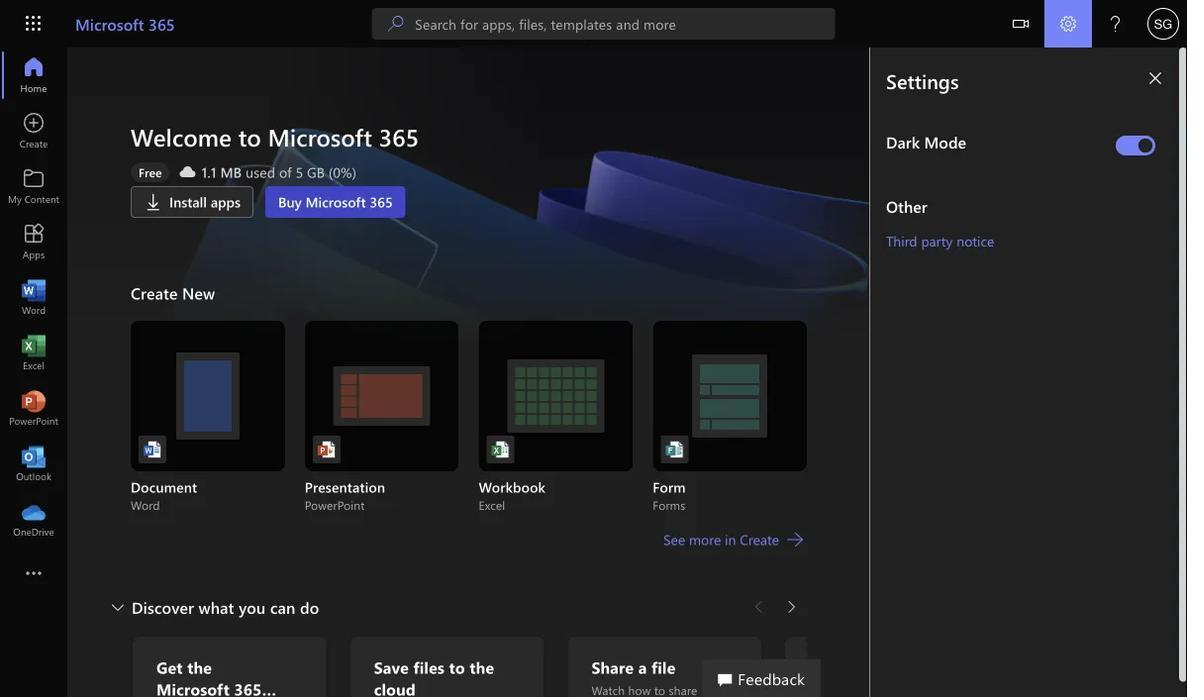 Task type: describe. For each thing, give the bounding box(es) containing it.
1.1 mb used of 5 gb (0%)
[[202, 163, 357, 181]]

feedback
[[738, 668, 805, 689]]

microsoft inside buy microsoft 365 button
[[306, 193, 366, 211]]

welcome to microsoft 365
[[131, 121, 419, 153]]

feedback button
[[703, 660, 821, 697]]

new
[[182, 282, 215, 304]]

share
[[592, 657, 634, 678]]

powerpoint
[[305, 497, 365, 513]]

get the microsoft 36
[[157, 657, 262, 697]]

powerpoint presentation image
[[317, 440, 337, 460]]

in
[[725, 531, 737, 549]]

dark mode element
[[887, 131, 1109, 153]]

used
[[246, 163, 276, 181]]

other
[[887, 195, 928, 216]]

form
[[653, 478, 686, 496]]

word image
[[24, 287, 44, 307]]

365 inside button
[[370, 193, 393, 211]]

what
[[199, 597, 234, 618]]

presentation powerpoint
[[305, 478, 386, 513]]

install apps button
[[131, 186, 254, 218]]

save
[[374, 657, 409, 678]]

third party notice
[[887, 231, 995, 250]]

a
[[639, 657, 647, 678]]

dark
[[887, 131, 921, 152]]

apps image
[[24, 232, 44, 252]]

third
[[887, 231, 918, 250]]

cloud
[[374, 679, 416, 697]]

save files to the cloud link
[[350, 637, 544, 697]]

the inside get the microsoft 36
[[187, 657, 212, 678]]

onedrive image
[[24, 509, 44, 529]]

buy microsoft 365
[[278, 193, 393, 211]]

0 horizontal spatial to
[[239, 121, 261, 153]]

create image
[[24, 121, 44, 141]]

word
[[131, 497, 160, 513]]

excel image
[[24, 343, 44, 363]]

do
[[300, 597, 319, 618]]

mb
[[221, 163, 242, 181]]

other element
[[887, 195, 1164, 217]]

microsoft inside "microsoft 365" banner
[[75, 13, 144, 34]]

my content image
[[24, 176, 44, 196]]

files
[[414, 657, 445, 678]]

see
[[664, 531, 686, 549]]

party
[[922, 231, 953, 250]]

of
[[279, 163, 292, 181]]

get
[[157, 657, 183, 678]]

create new element
[[131, 277, 807, 591]]

5
[[296, 163, 303, 181]]

next image
[[782, 591, 802, 623]]

file
[[652, 657, 676, 678]]

discover what you can do
[[132, 597, 319, 618]]

forms survey image
[[665, 440, 685, 460]]

1 vertical spatial 365
[[379, 121, 419, 153]]

sg
[[1155, 16, 1173, 31]]

see more in create
[[664, 531, 780, 549]]

microsoft inside get the microsoft 36
[[157, 679, 230, 697]]

list containing document
[[131, 321, 807, 513]]

discover
[[132, 597, 194, 618]]

forms
[[653, 497, 686, 513]]

the inside save files to the cloud
[[470, 657, 495, 678]]

share a file link
[[568, 637, 762, 697]]

powerpoint image
[[24, 398, 44, 418]]

gb
[[307, 163, 325, 181]]

home image
[[24, 65, 44, 85]]



Task type: vqa. For each thing, say whether or not it's contained in the screenshot.
Word
yes



Task type: locate. For each thing, give the bounding box(es) containing it.
1 horizontal spatial create
[[740, 531, 780, 549]]

list
[[131, 321, 807, 513]]


[[1014, 16, 1029, 32]]

document word
[[131, 478, 197, 513]]

navigation
[[0, 48, 67, 547]]

microsoft
[[75, 13, 144, 34], [268, 121, 373, 153], [306, 193, 366, 211], [157, 679, 230, 697]]

the right get
[[187, 657, 212, 678]]

word document image
[[143, 440, 162, 460]]

apps
[[211, 193, 241, 211]]

install
[[169, 193, 207, 211]]

None search field
[[372, 8, 836, 40]]

1 vertical spatial create
[[740, 531, 780, 549]]

create new
[[131, 282, 215, 304]]

to right files
[[449, 657, 465, 678]]

2 the from the left
[[470, 657, 495, 678]]

 button
[[998, 0, 1045, 51]]

0 horizontal spatial the
[[187, 657, 212, 678]]

create right in
[[740, 531, 780, 549]]

this account doesn't have a microsoft 365 subscription. click to view your benefits. tooltip
[[131, 162, 170, 182]]

excel workbook image
[[491, 440, 511, 460]]

install apps
[[169, 193, 241, 211]]

1 the from the left
[[187, 657, 212, 678]]

2 settings region from the left
[[871, 48, 1188, 697]]

workbook excel
[[479, 478, 546, 513]]

to
[[239, 121, 261, 153], [449, 657, 465, 678]]

third party notice link
[[887, 231, 995, 250]]

1 settings region from the left
[[811, 48, 1188, 697]]

0 vertical spatial create
[[131, 282, 178, 304]]

can
[[270, 597, 296, 618]]

365 inside banner
[[149, 13, 175, 34]]

buy
[[278, 193, 302, 211]]

notice
[[957, 231, 995, 250]]

form forms
[[653, 478, 686, 513]]

to up used on the top
[[239, 121, 261, 153]]

settings
[[887, 67, 960, 94]]

1.1
[[202, 163, 217, 181]]

microsoft 365
[[75, 13, 175, 34]]

sg button
[[1140, 0, 1188, 48]]

presentation
[[305, 478, 386, 496]]

to inside save files to the cloud
[[449, 657, 465, 678]]

excel
[[479, 497, 506, 513]]

0 horizontal spatial create
[[131, 282, 178, 304]]

1 horizontal spatial the
[[470, 657, 495, 678]]

discover what you can do button
[[104, 591, 323, 623]]

settings region
[[811, 48, 1188, 697], [871, 48, 1188, 697]]

free
[[139, 164, 162, 180]]

create left new
[[131, 282, 178, 304]]

share a file
[[592, 657, 676, 678]]

get the microsoft 36 link
[[133, 637, 327, 697]]

the right files
[[470, 657, 495, 678]]

see more in create link
[[662, 528, 807, 552]]

save files to the cloud
[[374, 657, 495, 697]]

outlook image
[[24, 454, 44, 474]]

the
[[187, 657, 212, 678], [470, 657, 495, 678]]

0 vertical spatial to
[[239, 121, 261, 153]]

mode
[[925, 131, 967, 152]]

(0%)
[[329, 163, 357, 181]]

document
[[131, 478, 197, 496]]

workbook
[[479, 478, 546, 496]]

2 vertical spatial 365
[[370, 193, 393, 211]]

1 horizontal spatial to
[[449, 657, 465, 678]]

1 vertical spatial to
[[449, 657, 465, 678]]

you
[[239, 597, 266, 618]]

welcome
[[131, 121, 232, 153]]

0 vertical spatial 365
[[149, 13, 175, 34]]

buy microsoft 365 button
[[266, 186, 406, 218]]

more
[[690, 531, 722, 549]]

dark mode
[[887, 131, 967, 152]]

365
[[149, 13, 175, 34], [379, 121, 419, 153], [370, 193, 393, 211]]

Search box. Suggestions appear as you type. search field
[[415, 8, 836, 40]]

view more apps image
[[24, 565, 44, 585]]

create
[[131, 282, 178, 304], [740, 531, 780, 549]]

microsoft 365 banner
[[0, 0, 1188, 51]]



